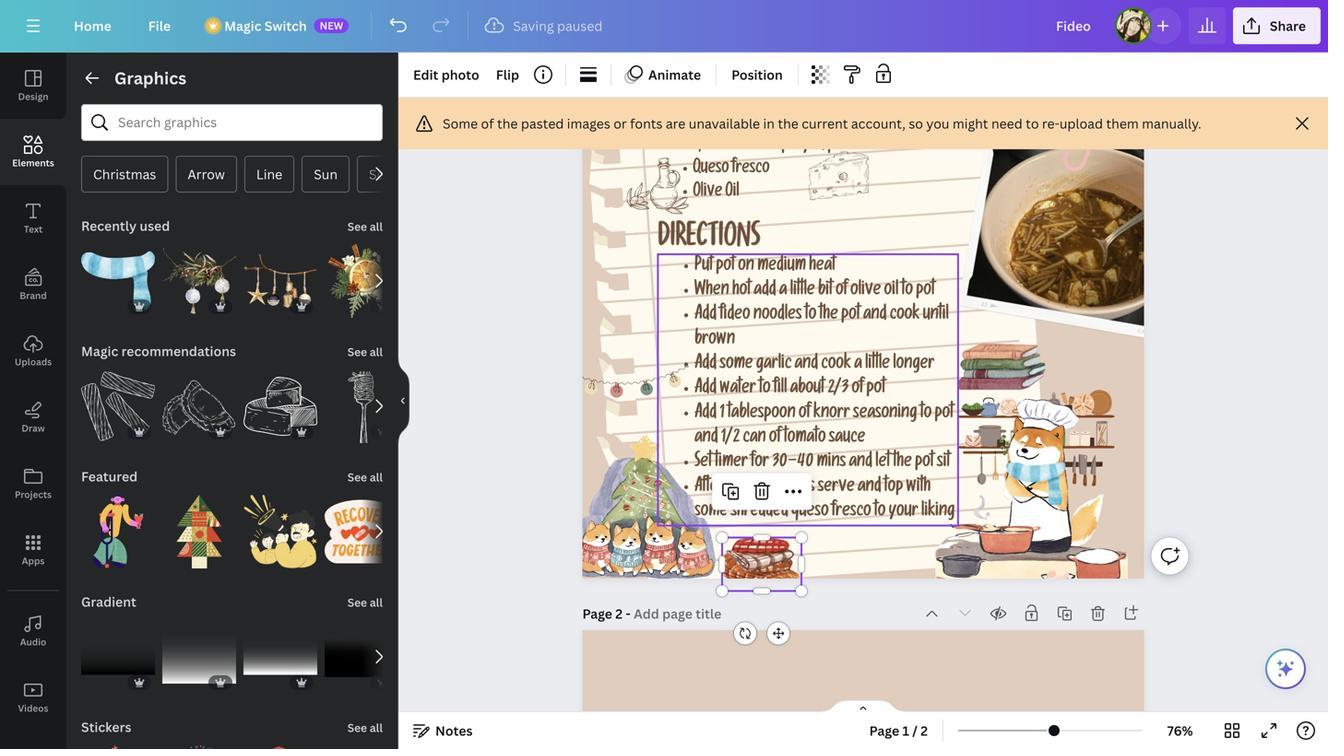 Task type: vqa. For each thing, say whether or not it's contained in the screenshot.
See all
yes



Task type: describe. For each thing, give the bounding box(es) containing it.
about
[[790, 381, 825, 399]]

the right in
[[778, 115, 799, 132]]

manually.
[[1142, 115, 1202, 132]]

gradient that fades to transparency white image
[[162, 621, 236, 695]]

uploads button
[[0, 318, 66, 385]]

apps button
[[0, 517, 66, 584]]

christmas ornaments image
[[244, 244, 317, 318]]

in
[[763, 115, 775, 132]]

pot up sit
[[935, 406, 954, 424]]

edit photo button
[[406, 60, 487, 89]]

share button
[[1233, 7, 1321, 44]]

30-
[[772, 455, 797, 473]]

Page title text field
[[634, 605, 723, 624]]

gradient button
[[79, 584, 138, 621]]

0 vertical spatial you
[[926, 115, 950, 132]]

0 vertical spatial a
[[779, 283, 787, 301]]

arrow
[[188, 166, 225, 183]]

queso
[[791, 504, 829, 522]]

all for gradient
[[370, 595, 383, 611]]

watercolor  christmas decorated twig illustration image
[[162, 244, 236, 318]]

liking
[[921, 504, 955, 522]]

side panel tab list
[[0, 53, 66, 750]]

1 inside button
[[903, 723, 909, 740]]

see all for stickers
[[348, 721, 383, 736]]

square button
[[357, 156, 425, 193]]

file
[[148, 17, 171, 35]]

page for page 2 -
[[582, 606, 612, 623]]

76%
[[1167, 723, 1193, 740]]

uploads
[[15, 356, 52, 369]]

show pages image
[[819, 700, 908, 715]]

on
[[738, 258, 754, 277]]

you inside 2/3 of water to pot you pick queso fresco olive oil
[[803, 138, 825, 156]]

saving paused status
[[476, 15, 612, 37]]

serve
[[818, 480, 855, 498]]

notes button
[[406, 717, 480, 746]]

tablespoon
[[728, 406, 796, 424]]

and left let
[[849, 455, 873, 473]]

to inside 2/3 of water to pot you pick queso fresco olive oil
[[768, 138, 779, 156]]

to right the oil at the right
[[902, 283, 913, 301]]

unavailable
[[689, 115, 760, 132]]

page 1 / 2
[[870, 723, 928, 740]]

hot
[[732, 283, 751, 301]]

see all for featured
[[348, 470, 383, 485]]

line button
[[244, 156, 294, 193]]

animate button
[[619, 60, 709, 89]]

to left your
[[874, 504, 886, 522]]

1 horizontal spatial a
[[854, 357, 862, 375]]

projects
[[15, 489, 52, 501]]

gold foil geometric christmas tree image
[[162, 495, 236, 569]]

put pot on medium heat when hot add a little bit of olive oil to pot add fideo noodles to the pot and cook until brown add some garlic and cook a little longer add water to fill about 2/3 of pot add 1 tablespoon of knorr seasoning to pot and 1/2 can of tomato sauce set timer for 30-40 mins and let the pot sit after the timer ends serve and top with some shredded queso fresco to your liking
[[695, 258, 955, 522]]

to left fill
[[759, 381, 771, 399]]

upload
[[1060, 115, 1103, 132]]

water inside 2/3 of water to pot you pick queso fresco olive oil
[[730, 138, 765, 156]]

see all button for stickers
[[346, 709, 385, 746]]

apps
[[22, 555, 45, 568]]

sun button
[[302, 156, 350, 193]]

elements
[[12, 157, 54, 169]]

1 inside put pot on medium heat when hot add a little bit of olive oil to pot add fideo noodles to the pot and cook until brown add some garlic and cook a little longer add water to fill about 2/3 of pot add 1 tablespoon of knorr seasoning to pot and 1/2 can of tomato sauce set timer for 30-40 mins and let the pot sit after the timer ends serve and top with some shredded queso fresco to your liking
[[720, 406, 725, 424]]

recover together typography image
[[325, 495, 398, 569]]

to right seasoning on the bottom of the page
[[920, 406, 932, 424]]

see all button for magic recommendations
[[346, 333, 385, 370]]

text
[[24, 223, 43, 236]]

oil
[[725, 185, 739, 202]]

see all button for gradient
[[346, 584, 385, 621]]

see for magic recommendations
[[348, 345, 367, 360]]

add
[[754, 283, 776, 301]]

see for gradient
[[348, 595, 367, 611]]

medium
[[757, 258, 806, 277]]

recently used button
[[79, 208, 172, 244]]

transparent white gradient image
[[244, 621, 317, 695]]

until
[[923, 307, 949, 326]]

home
[[74, 17, 111, 35]]

olive oil hand drawn image
[[627, 158, 689, 214]]

personified playful handicapped man with flowers image
[[81, 495, 155, 569]]

water inside put pot on medium heat when hot add a little bit of olive oil to pot add fideo noodles to the pot and cook until brown add some garlic and cook a little longer add water to fill about 2/3 of pot add 1 tablespoon of knorr seasoning to pot and 1/2 can of tomato sauce set timer for 30-40 mins and let the pot sit after the timer ends serve and top with some shredded queso fresco to your liking
[[720, 381, 756, 399]]

audio button
[[0, 599, 66, 665]]

stickers
[[81, 719, 131, 737]]

might
[[953, 115, 988, 132]]

noodles
[[753, 307, 802, 326]]

your
[[889, 504, 918, 522]]

fresco inside 2/3 of water to pot you pick queso fresco olive oil
[[732, 161, 770, 179]]

or
[[614, 115, 627, 132]]

0 horizontal spatial cook
[[821, 357, 851, 375]]

all for featured
[[370, 470, 383, 485]]

and up the about
[[795, 357, 818, 375]]

ends
[[785, 480, 815, 498]]

the right let
[[893, 455, 912, 473]]

blue cozy winter scarf watercolor image
[[81, 244, 155, 318]]

1 add from the top
[[695, 307, 717, 326]]

0 horizontal spatial little
[[790, 283, 815, 301]]

pot left on
[[716, 258, 735, 277]]

recently used
[[81, 217, 170, 235]]

sun
[[314, 166, 338, 183]]

sit
[[937, 455, 950, 473]]

2 add from the top
[[695, 357, 717, 375]]

some
[[443, 115, 478, 132]]

them
[[1106, 115, 1139, 132]]

flip
[[496, 66, 519, 83]]

stickers button
[[79, 709, 133, 746]]

main menu bar
[[0, 0, 1328, 53]]

projects button
[[0, 451, 66, 517]]

queso
[[693, 161, 729, 179]]

account,
[[851, 115, 906, 132]]

oil
[[884, 283, 899, 301]]

of up tomato
[[799, 406, 811, 424]]

file button
[[134, 7, 186, 44]]

2/3 of water to pot you pick queso fresco olive oil
[[693, 138, 852, 202]]

mins
[[817, 455, 846, 473]]

all for stickers
[[370, 721, 383, 736]]

edit photo
[[413, 66, 479, 83]]

square
[[369, 166, 413, 183]]

photo
[[442, 66, 479, 83]]

need
[[992, 115, 1023, 132]]

brand button
[[0, 252, 66, 318]]

40
[[797, 455, 814, 473]]

christmas bouquet with dried orange. image
[[325, 244, 398, 318]]

animate
[[648, 66, 701, 83]]

see all button for recently used
[[346, 208, 385, 244]]

arrow button
[[176, 156, 237, 193]]

draw button
[[0, 385, 66, 451]]

to right "noodles"
[[805, 307, 817, 326]]

switch
[[265, 17, 307, 35]]

fideo
[[720, 307, 750, 326]]

saving paused
[[513, 17, 603, 35]]

see all for gradient
[[348, 595, 383, 611]]



Task type: locate. For each thing, give the bounding box(es) containing it.
0 vertical spatial page
[[582, 606, 612, 623]]

1
[[720, 406, 725, 424], [903, 723, 909, 740]]

2/3 up the knorr
[[828, 381, 849, 399]]

see all for recently used
[[348, 219, 383, 234]]

the right after
[[727, 480, 746, 498]]

3 all from the top
[[370, 470, 383, 485]]

pot
[[782, 138, 800, 156], [716, 258, 735, 277], [916, 283, 935, 301], [841, 307, 860, 326], [867, 381, 886, 399], [935, 406, 954, 424], [915, 455, 934, 473]]

see for featured
[[348, 470, 367, 485]]

fresco down serve
[[832, 504, 871, 522]]

of
[[481, 115, 494, 132], [716, 138, 727, 156], [836, 283, 848, 301], [852, 381, 864, 399], [799, 406, 811, 424], [769, 430, 781, 449]]

shredded
[[731, 504, 788, 522]]

you down some of the pasted images or fonts are unavailable in the current account, so you might need to re-upload them manually.
[[803, 138, 825, 156]]

videos button
[[0, 665, 66, 731]]

add
[[695, 307, 717, 326], [695, 357, 717, 375], [695, 381, 717, 399], [695, 406, 717, 424]]

line
[[256, 166, 282, 183]]

page left '-'
[[582, 606, 612, 623]]

see all
[[348, 219, 383, 234], [348, 345, 383, 360], [348, 470, 383, 485], [348, 595, 383, 611], [348, 721, 383, 736]]

knorr
[[814, 406, 850, 424]]

some
[[720, 357, 753, 375], [695, 504, 728, 522]]

0 horizontal spatial magic
[[81, 343, 118, 360]]

a
[[779, 283, 787, 301], [854, 357, 862, 375]]

magic inside button
[[81, 343, 118, 360]]

pot left sit
[[915, 455, 934, 473]]

-
[[626, 606, 631, 623]]

cook up the about
[[821, 357, 851, 375]]

you right so
[[926, 115, 950, 132]]

of right some
[[481, 115, 494, 132]]

recently
[[81, 217, 137, 235]]

all left hide 'image'
[[370, 345, 383, 360]]

4 see all button from the top
[[346, 584, 385, 621]]

water
[[730, 138, 765, 156], [720, 381, 756, 399]]

garlic
[[756, 357, 792, 375]]

canva assistant image
[[1275, 659, 1297, 681]]

top
[[884, 480, 903, 498]]

you
[[926, 115, 950, 132], [803, 138, 825, 156]]

page 1 / 2 button
[[862, 717, 935, 746]]

1 up 1/2
[[720, 406, 725, 424]]

with
[[906, 480, 931, 498]]

3 see from the top
[[348, 470, 367, 485]]

see left hide 'image'
[[348, 345, 367, 360]]

used
[[140, 217, 170, 235]]

fresco up oil
[[732, 161, 770, 179]]

4 all from the top
[[370, 595, 383, 611]]

brown
[[695, 332, 735, 350]]

see all for magic recommendations
[[348, 345, 383, 360]]

gradient
[[81, 594, 136, 611]]

4 add from the top
[[695, 406, 717, 424]]

2/3 up queso
[[693, 138, 713, 156]]

/
[[912, 723, 918, 740]]

0 vertical spatial some
[[720, 357, 753, 375]]

cook down the oil at the right
[[890, 307, 920, 326]]

of right can
[[769, 430, 781, 449]]

1 vertical spatial magic
[[81, 343, 118, 360]]

0 vertical spatial water
[[730, 138, 765, 156]]

group
[[81, 233, 155, 318], [162, 233, 236, 318], [244, 244, 317, 318], [325, 244, 398, 318], [81, 359, 155, 444], [244, 359, 317, 444], [162, 370, 236, 444], [325, 370, 398, 444], [81, 484, 155, 569], [162, 484, 236, 569], [244, 495, 317, 569], [325, 495, 398, 569], [162, 610, 236, 695], [81, 621, 155, 695], [244, 621, 317, 695], [325, 621, 398, 695], [162, 735, 236, 750], [81, 746, 155, 750], [244, 746, 317, 750], [325, 746, 398, 750]]

0 vertical spatial fresco
[[732, 161, 770, 179]]

timer down 1/2
[[715, 455, 748, 473]]

0 vertical spatial 2/3
[[693, 138, 713, 156]]

magic switch
[[224, 17, 307, 35]]

pot down some of the pasted images or fonts are unavailable in the current account, so you might need to re-upload them manually.
[[782, 138, 800, 156]]

1 horizontal spatial 1
[[903, 723, 909, 740]]

1 horizontal spatial page
[[870, 723, 900, 740]]

a right add
[[779, 283, 787, 301]]

fresco
[[732, 161, 770, 179], [832, 504, 871, 522]]

transparent gradient vignette image
[[81, 621, 155, 695]]

bit
[[818, 283, 833, 301]]

1 see all button from the top
[[346, 208, 385, 244]]

tomato
[[784, 430, 826, 449]]

share
[[1270, 17, 1306, 35]]

the down bit
[[820, 307, 838, 326]]

pot up until
[[916, 283, 935, 301]]

5 see all from the top
[[348, 721, 383, 736]]

see all down black gradient image
[[348, 721, 383, 736]]

black gradient image
[[325, 621, 398, 695]]

0 vertical spatial magic
[[224, 17, 261, 35]]

1 see from the top
[[348, 219, 367, 234]]

audio
[[20, 636, 46, 649]]

are
[[666, 115, 686, 132]]

1 vertical spatial 2
[[921, 723, 928, 740]]

3 add from the top
[[695, 381, 717, 399]]

some down brown
[[720, 357, 753, 375]]

hide image
[[398, 357, 410, 446]]

cook
[[890, 307, 920, 326], [821, 357, 851, 375]]

0 horizontal spatial 2
[[616, 606, 623, 623]]

see down black gradient image
[[348, 721, 367, 736]]

christmas button
[[81, 156, 168, 193]]

draw
[[22, 422, 45, 435]]

of right bit
[[836, 283, 848, 301]]

1 vertical spatial page
[[870, 723, 900, 740]]

1 vertical spatial a
[[854, 357, 862, 375]]

magic for magic switch
[[224, 17, 261, 35]]

position button
[[724, 60, 790, 89]]

all up black gradient image
[[370, 595, 383, 611]]

and down olive
[[863, 307, 887, 326]]

1 horizontal spatial timer
[[749, 480, 782, 498]]

all for recently used
[[370, 219, 383, 234]]

pot up seasoning on the bottom of the page
[[867, 381, 886, 399]]

of up seasoning on the bottom of the page
[[852, 381, 864, 399]]

1 horizontal spatial 2/3
[[828, 381, 849, 399]]

0 vertical spatial little
[[790, 283, 815, 301]]

of down unavailable
[[716, 138, 727, 156]]

magic right uploads button
[[81, 343, 118, 360]]

all for magic recommendations
[[370, 345, 383, 360]]

of inside 2/3 of water to pot you pick queso fresco olive oil
[[716, 138, 727, 156]]

all left notes button
[[370, 721, 383, 736]]

graphics
[[114, 67, 186, 89]]

set
[[695, 455, 712, 473]]

water down in
[[730, 138, 765, 156]]

0 horizontal spatial timer
[[715, 455, 748, 473]]

2 inside button
[[921, 723, 928, 740]]

see up the christmas bouquet with dried orange. image
[[348, 219, 367, 234]]

Design title text field
[[1041, 7, 1108, 44]]

all
[[370, 219, 383, 234], [370, 345, 383, 360], [370, 470, 383, 485], [370, 595, 383, 611], [370, 721, 383, 736]]

fresco inside put pot on medium heat when hot add a little bit of olive oil to pot add fideo noodles to the pot and cook until brown add some garlic and cook a little longer add water to fill about 2/3 of pot add 1 tablespoon of knorr seasoning to pot and 1/2 can of tomato sauce set timer for 30-40 mins and let the pot sit after the timer ends serve and top with some shredded queso fresco to your liking
[[832, 504, 871, 522]]

pasted
[[521, 115, 564, 132]]

0 horizontal spatial 1
[[720, 406, 725, 424]]

images
[[567, 115, 610, 132]]

magic left switch
[[224, 17, 261, 35]]

magic for magic recommendations
[[81, 343, 118, 360]]

Search graphics search field
[[118, 105, 346, 140]]

little left bit
[[790, 283, 815, 301]]

and left 1/2
[[695, 430, 718, 449]]

0 vertical spatial cook
[[890, 307, 920, 326]]

see for recently used
[[348, 219, 367, 234]]

2/3 inside 2/3 of water to pot you pick queso fresco olive oil
[[693, 138, 713, 156]]

pick
[[828, 138, 852, 156]]

2 see all button from the top
[[346, 333, 385, 370]]

and
[[863, 307, 887, 326], [795, 357, 818, 375], [695, 430, 718, 449], [849, 455, 873, 473], [858, 480, 881, 498]]

olive
[[851, 283, 881, 301]]

pot inside 2/3 of water to pot you pick queso fresco olive oil
[[782, 138, 800, 156]]

1 vertical spatial cook
[[821, 357, 851, 375]]

1 vertical spatial some
[[695, 504, 728, 522]]

see all up black gradient image
[[348, 595, 383, 611]]

5 see all button from the top
[[346, 709, 385, 746]]

0 horizontal spatial fresco
[[732, 161, 770, 179]]

2/3 inside put pot on medium heat when hot add a little bit of olive oil to pot add fideo noodles to the pot and cook until brown add some garlic and cook a little longer add water to fill about 2/3 of pot add 1 tablespoon of knorr seasoning to pot and 1/2 can of tomato sauce set timer for 30-40 mins and let the pot sit after the timer ends serve and top with some shredded queso fresco to your liking
[[828, 381, 849, 399]]

1 vertical spatial fresco
[[832, 504, 871, 522]]

all up recover together typography image
[[370, 470, 383, 485]]

1 horizontal spatial cook
[[890, 307, 920, 326]]

to
[[1026, 115, 1039, 132], [768, 138, 779, 156], [902, 283, 913, 301], [805, 307, 817, 326], [759, 381, 771, 399], [920, 406, 932, 424], [874, 504, 886, 522]]

loose doodle social advocacy image
[[244, 495, 317, 569]]

1 horizontal spatial fresco
[[832, 504, 871, 522]]

1 horizontal spatial 2
[[921, 723, 928, 740]]

0 vertical spatial timer
[[715, 455, 748, 473]]

see for stickers
[[348, 721, 367, 736]]

1 vertical spatial water
[[720, 381, 756, 399]]

featured button
[[79, 458, 139, 495]]

heat
[[809, 258, 836, 277]]

timer down for
[[749, 480, 782, 498]]

1 see all from the top
[[348, 219, 383, 234]]

3 see all button from the top
[[346, 458, 385, 495]]

paused
[[557, 17, 603, 35]]

can
[[743, 430, 766, 449]]

after
[[695, 480, 724, 498]]

1 vertical spatial you
[[803, 138, 825, 156]]

0 horizontal spatial a
[[779, 283, 787, 301]]

little left the 'longer' on the top right
[[865, 357, 890, 375]]

2 right / at the right bottom
[[921, 723, 928, 740]]

1 vertical spatial timer
[[749, 480, 782, 498]]

elements button
[[0, 119, 66, 185]]

4 see all from the top
[[348, 595, 383, 611]]

1 left / at the right bottom
[[903, 723, 909, 740]]

see all up the christmas bouquet with dried orange. image
[[348, 219, 383, 234]]

5 see from the top
[[348, 721, 367, 736]]

76% button
[[1150, 717, 1210, 746]]

0 vertical spatial 1
[[720, 406, 725, 424]]

fonts
[[630, 115, 663, 132]]

1/2
[[721, 430, 740, 449]]

design
[[18, 90, 48, 103]]

2 see from the top
[[348, 345, 367, 360]]

2 see all from the top
[[348, 345, 383, 360]]

the left pasted
[[497, 115, 518, 132]]

flip button
[[489, 60, 527, 89]]

christmas
[[93, 166, 156, 183]]

olive
[[693, 185, 722, 202]]

page for page 1 / 2
[[870, 723, 900, 740]]

magic inside main menu bar
[[224, 17, 261, 35]]

1 vertical spatial little
[[865, 357, 890, 375]]

design button
[[0, 53, 66, 119]]

position
[[732, 66, 783, 83]]

magic
[[224, 17, 261, 35], [81, 343, 118, 360]]

some down after
[[695, 504, 728, 522]]

and left top
[[858, 480, 881, 498]]

water up tablespoon
[[720, 381, 756, 399]]

0 horizontal spatial page
[[582, 606, 612, 623]]

5 all from the top
[[370, 721, 383, 736]]

pot down olive
[[841, 307, 860, 326]]

see up black gradient image
[[348, 595, 367, 611]]

directions
[[658, 227, 760, 256]]

to left re-
[[1026, 115, 1039, 132]]

see all button for featured
[[346, 458, 385, 495]]

0 horizontal spatial 2/3
[[693, 138, 713, 156]]

1 horizontal spatial magic
[[224, 17, 261, 35]]

0 horizontal spatial you
[[803, 138, 825, 156]]

seasoning
[[853, 406, 917, 424]]

2 left '-'
[[616, 606, 623, 623]]

1 vertical spatial 1
[[903, 723, 909, 740]]

1 all from the top
[[370, 219, 383, 234]]

2 all from the top
[[370, 345, 383, 360]]

magic recommendations
[[81, 343, 236, 360]]

notes
[[435, 723, 473, 740]]

text button
[[0, 185, 66, 252]]

see all up recover together typography image
[[348, 470, 383, 485]]

1 vertical spatial 2/3
[[828, 381, 849, 399]]

see all left hide 'image'
[[348, 345, 383, 360]]

to down in
[[768, 138, 779, 156]]

page left / at the right bottom
[[870, 723, 900, 740]]

all down square button
[[370, 219, 383, 234]]

a left the 'longer' on the top right
[[854, 357, 862, 375]]

3 see all from the top
[[348, 470, 383, 485]]

1 horizontal spatial little
[[865, 357, 890, 375]]

edit
[[413, 66, 439, 83]]

see up recover together typography image
[[348, 470, 367, 485]]

when
[[695, 283, 729, 301]]

let
[[876, 455, 890, 473]]

videos
[[18, 703, 48, 715]]

0 vertical spatial 2
[[616, 606, 623, 623]]

4 see from the top
[[348, 595, 367, 611]]

1 horizontal spatial you
[[926, 115, 950, 132]]

page inside button
[[870, 723, 900, 740]]



